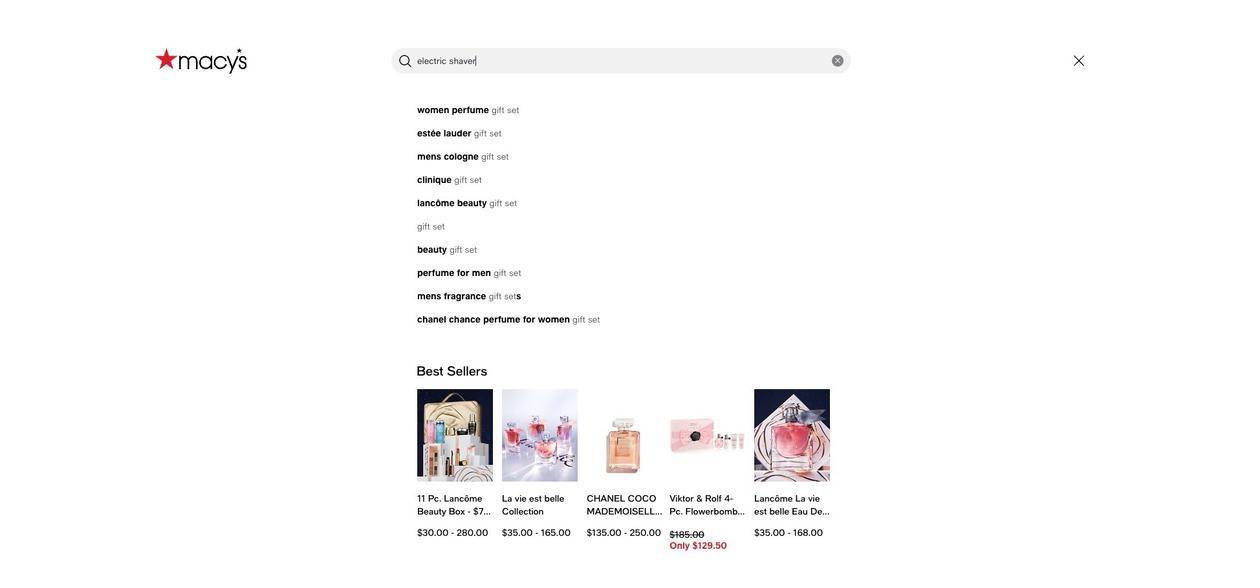 Task type: describe. For each thing, give the bounding box(es) containing it.
search large image
[[397, 53, 413, 69]]



Task type: locate. For each thing, give the bounding box(es) containing it.
advertisement element
[[155, 181, 1087, 297]]

Search text field
[[392, 48, 851, 74]]

click to clear this textbox image
[[832, 55, 844, 67]]



Task type: vqa. For each thing, say whether or not it's contained in the screenshot.
the search large 'icon'
yes



